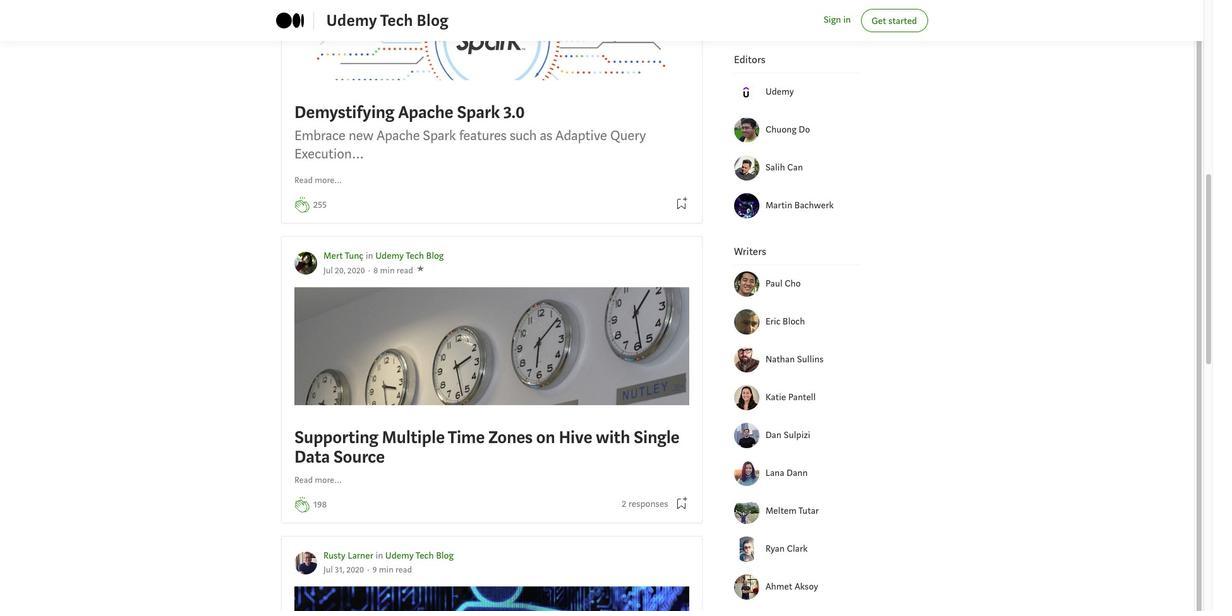 Task type: locate. For each thing, give the bounding box(es) containing it.
dan sulpizi link
[[766, 429, 860, 443]]

in right "tunç" at the top left of page
[[366, 250, 373, 262]]

lana dann link
[[766, 467, 860, 481]]

demystifying apache spark 3.0 embrace new apache spark features such as adaptive query execution…
[[294, 101, 646, 163]]

read down data source
[[294, 475, 313, 487]]

larner
[[348, 551, 373, 563]]

2 vertical spatial udemy tech blog link
[[385, 551, 454, 563]]

0 vertical spatial udemy tech blog link
[[326, 8, 448, 33]]

2 vertical spatial tech
[[416, 551, 434, 563]]

pantell
[[788, 392, 816, 404]]

on
[[536, 426, 555, 449]]

1 vertical spatial in
[[366, 250, 373, 262]]

0 horizontal spatial in
[[366, 250, 373, 262]]

1 vertical spatial read more…
[[294, 475, 342, 487]]

0 vertical spatial more…
[[315, 175, 342, 187]]

0 vertical spatial read
[[294, 175, 313, 187]]

eric
[[766, 316, 781, 328]]

sign in
[[824, 14, 851, 26]]

read
[[294, 175, 313, 187], [294, 475, 313, 487]]

1 read more… link from the top
[[294, 174, 342, 188]]

sign in link
[[824, 13, 851, 28]]

jul 20, 2020 link
[[323, 265, 365, 276]]

ryan clark link
[[766, 543, 860, 557]]

read more…
[[294, 175, 342, 187], [294, 475, 342, 487]]

time
[[448, 426, 485, 449]]

do
[[799, 124, 810, 136]]

katie pantell link
[[766, 391, 860, 405]]

in right sign
[[843, 14, 851, 26]]

1 vertical spatial read
[[294, 475, 313, 487]]

jul 31, 2020
[[323, 565, 364, 576]]

single
[[634, 426, 679, 449]]

0 vertical spatial 2020
[[348, 265, 365, 276]]

udemy tech blog link
[[326, 8, 448, 33], [375, 250, 444, 262], [385, 551, 454, 563]]

bloch
[[783, 316, 805, 328]]

2 responses link
[[622, 498, 668, 512]]

go to the profile of ahmet aksoy image
[[734, 575, 759, 600]]

tech
[[380, 10, 413, 31], [406, 250, 424, 262], [416, 551, 434, 563]]

supporting multiple time zones on hive with single data source
[[294, 426, 679, 469]]

go to the profile of katie pantell image
[[734, 385, 759, 411]]

1 vertical spatial jul
[[323, 565, 333, 576]]

dan
[[766, 430, 782, 442]]

mert tunç link
[[323, 250, 363, 262]]

read more… link up 255
[[294, 174, 342, 188]]

0 vertical spatial read more…
[[294, 175, 342, 187]]

get started link
[[861, 9, 928, 32]]

20,
[[335, 265, 345, 276]]

read more… up 198 at the left bottom of the page
[[294, 475, 342, 487]]

in for rusty larner in udemy tech blog
[[376, 551, 383, 563]]

query
[[610, 126, 646, 144]]

go to the profile of lana dann image
[[734, 461, 759, 487]]

in for mert tunç in udemy tech blog
[[366, 250, 373, 262]]

chuong do
[[766, 124, 810, 136]]

rusty larner link
[[323, 551, 373, 563]]

jul 20, 2020
[[323, 265, 365, 276]]

apache up spark
[[398, 101, 453, 124]]

sulpizi
[[784, 430, 810, 442]]

dann
[[787, 467, 808, 479]]

read more… link up 198 at the left bottom of the page
[[294, 475, 342, 488]]

1 horizontal spatial in
[[376, 551, 383, 563]]

get started
[[872, 15, 917, 27]]

1 vertical spatial 2020
[[346, 565, 364, 576]]

go to the profile of eric bloch image
[[734, 310, 759, 335]]

1 vertical spatial udemy tech blog link
[[375, 250, 444, 262]]

1 jul from the top
[[323, 265, 333, 276]]

lana
[[766, 467, 784, 479]]

chuong
[[766, 124, 797, 136]]

more…
[[315, 175, 342, 187], [315, 475, 342, 487]]

nathan
[[766, 354, 795, 366]]

execution…
[[294, 145, 364, 163]]

jul
[[323, 265, 333, 276], [323, 565, 333, 576]]

rusty larner in udemy tech blog
[[323, 551, 454, 563]]

blog
[[417, 10, 448, 31], [426, 250, 444, 262], [436, 551, 454, 563]]

tech for mert tunç
[[406, 250, 424, 262]]

spark
[[423, 126, 456, 144]]

2 responses
[[622, 498, 668, 510]]

1 vertical spatial more…
[[315, 475, 342, 487]]

clark
[[787, 543, 808, 555]]

0 vertical spatial read more… link
[[294, 174, 342, 188]]

1 vertical spatial tech
[[406, 250, 424, 262]]

as
[[540, 126, 552, 144]]

udemy tech blog
[[326, 10, 448, 31]]

katie
[[766, 392, 786, 404]]

katie pantell
[[766, 392, 816, 404]]

more… up 255
[[315, 175, 342, 187]]

0 vertical spatial in
[[843, 14, 851, 26]]

udemy
[[326, 10, 377, 31], [766, 86, 794, 98], [375, 250, 404, 262], [385, 551, 414, 563]]

udemy inside udemy link
[[766, 86, 794, 98]]

paul cho
[[766, 278, 801, 290]]

martin bachwerk link
[[766, 199, 860, 213]]

1 vertical spatial read more… link
[[294, 475, 342, 488]]

eric bloch
[[766, 316, 805, 328]]

go to the profile of paul cho image
[[734, 272, 759, 297]]

1 vertical spatial blog
[[426, 250, 444, 262]]

0 vertical spatial tech
[[380, 10, 413, 31]]

udemy tech blog link for larner
[[385, 551, 454, 563]]

2 jul from the top
[[323, 565, 333, 576]]

0 vertical spatial jul
[[323, 265, 333, 276]]

2 vertical spatial blog
[[436, 551, 454, 563]]

jul for rusty larner in udemy tech blog
[[323, 565, 333, 576]]

2020 down larner
[[346, 565, 364, 576]]

blog for mert tunç in udemy tech blog
[[426, 250, 444, 262]]

read more… link
[[294, 174, 342, 188], [294, 475, 342, 488]]

jul left 31,
[[323, 565, 333, 576]]

2 vertical spatial in
[[376, 551, 383, 563]]

read down execution…
[[294, 175, 313, 187]]

read more… up 255
[[294, 175, 342, 187]]

apache right the new
[[377, 126, 420, 144]]

more… up 198 at the left bottom of the page
[[315, 475, 342, 487]]

started
[[888, 15, 917, 27]]

jul left 20,
[[323, 265, 333, 276]]

go to the profile of salih can image
[[734, 155, 759, 181]]

meltem
[[766, 505, 797, 517]]

in right larner
[[376, 551, 383, 563]]

2020 down "tunç" at the top left of page
[[348, 265, 365, 276]]

ahmet aksoy link
[[766, 581, 860, 595]]

31,
[[335, 565, 344, 576]]

go to the profile of chuong do image
[[734, 117, 759, 143]]

0 vertical spatial blog
[[417, 10, 448, 31]]

dan sulpizi
[[766, 430, 810, 442]]

salih can
[[766, 162, 803, 174]]



Task type: describe. For each thing, give the bounding box(es) containing it.
2 horizontal spatial in
[[843, 14, 851, 26]]

data source
[[294, 446, 385, 469]]

blog for rusty larner in udemy tech blog
[[436, 551, 454, 563]]

1 read more… from the top
[[294, 175, 342, 187]]

paul
[[766, 278, 783, 290]]

responses
[[628, 498, 668, 510]]

udemy link
[[766, 85, 860, 99]]

mert tunç in udemy tech blog
[[323, 250, 444, 262]]

martin bachwerk
[[766, 199, 834, 211]]

8 min read image
[[373, 265, 413, 276]]

2 read from the top
[[294, 475, 313, 487]]

editors
[[734, 53, 765, 66]]

salih can link
[[766, 161, 860, 175]]

255
[[313, 199, 327, 211]]

tunç
[[345, 250, 363, 262]]

udemy inside udemy tech blog link
[[326, 10, 377, 31]]

255 button
[[313, 199, 327, 213]]

jul 31, 2020 link
[[323, 565, 364, 576]]

embrace
[[294, 126, 345, 144]]

2 read more… from the top
[[294, 475, 342, 487]]

martin
[[766, 199, 792, 211]]

jul for mert tunç in udemy tech blog
[[323, 265, 333, 276]]

ryan
[[766, 543, 785, 555]]

1 more… from the top
[[315, 175, 342, 187]]

go to the profile of ryan clark image
[[734, 537, 759, 562]]

demystifying
[[294, 101, 394, 124]]

cho
[[785, 278, 801, 290]]

such
[[510, 126, 537, 144]]

with
[[596, 426, 630, 449]]

rusty
[[323, 551, 346, 563]]

paul cho link
[[766, 277, 860, 291]]

nathan sullins
[[766, 354, 824, 366]]

2020 for larner
[[346, 565, 364, 576]]

writers
[[734, 245, 766, 258]]

bachwerk
[[795, 199, 834, 211]]

2
[[622, 498, 626, 510]]

mert
[[323, 250, 343, 262]]

go to the profile of nathan sullins image
[[734, 348, 759, 373]]

sullins
[[797, 354, 824, 366]]

go to the profile of dan sulpizi image
[[734, 423, 759, 449]]

ahmet
[[766, 581, 792, 593]]

meltem tutar link
[[766, 505, 860, 519]]

sign
[[824, 14, 841, 26]]

2 read more… link from the top
[[294, 475, 342, 488]]

spark 3.0
[[457, 101, 525, 124]]

lana dann
[[766, 467, 808, 479]]

nathan sullins link
[[766, 353, 860, 367]]

0 vertical spatial apache
[[398, 101, 453, 124]]

aksoy
[[795, 581, 818, 593]]

2 more… from the top
[[315, 475, 342, 487]]

1 vertical spatial apache
[[377, 126, 420, 144]]

udemy tech blog link for tunç
[[375, 250, 444, 262]]

1 read from the top
[[294, 175, 313, 187]]

new
[[349, 126, 373, 144]]

go to the profile of rusty larner image
[[294, 552, 317, 575]]

go to the profile of mert tunç image
[[294, 252, 317, 275]]

get
[[872, 15, 886, 27]]

go to the profile of meltem tutar image
[[734, 499, 759, 524]]

ahmet aksoy
[[766, 581, 818, 593]]

198 button
[[313, 499, 327, 513]]

features
[[459, 126, 506, 144]]

9 min read image
[[372, 565, 412, 576]]

2020 for tunç
[[348, 265, 365, 276]]

go to the profile of udemy image
[[734, 80, 759, 105]]

tech for rusty larner
[[416, 551, 434, 563]]

tutar
[[798, 505, 819, 517]]

adaptive
[[555, 126, 607, 144]]

eric bloch link
[[766, 315, 860, 329]]

hive
[[559, 426, 592, 449]]

can
[[787, 162, 803, 174]]

supporting
[[294, 426, 378, 449]]

198
[[313, 499, 327, 511]]

supporting multiple time zones on hive with single data source link
[[294, 287, 689, 471]]

salih
[[766, 162, 785, 174]]

meltem tutar
[[766, 505, 819, 517]]

chuong do link
[[766, 123, 860, 137]]

go to the profile of martin bachwerk image
[[734, 193, 759, 219]]

ryan clark
[[766, 543, 808, 555]]



Task type: vqa. For each thing, say whether or not it's contained in the screenshot.
Write Link
no



